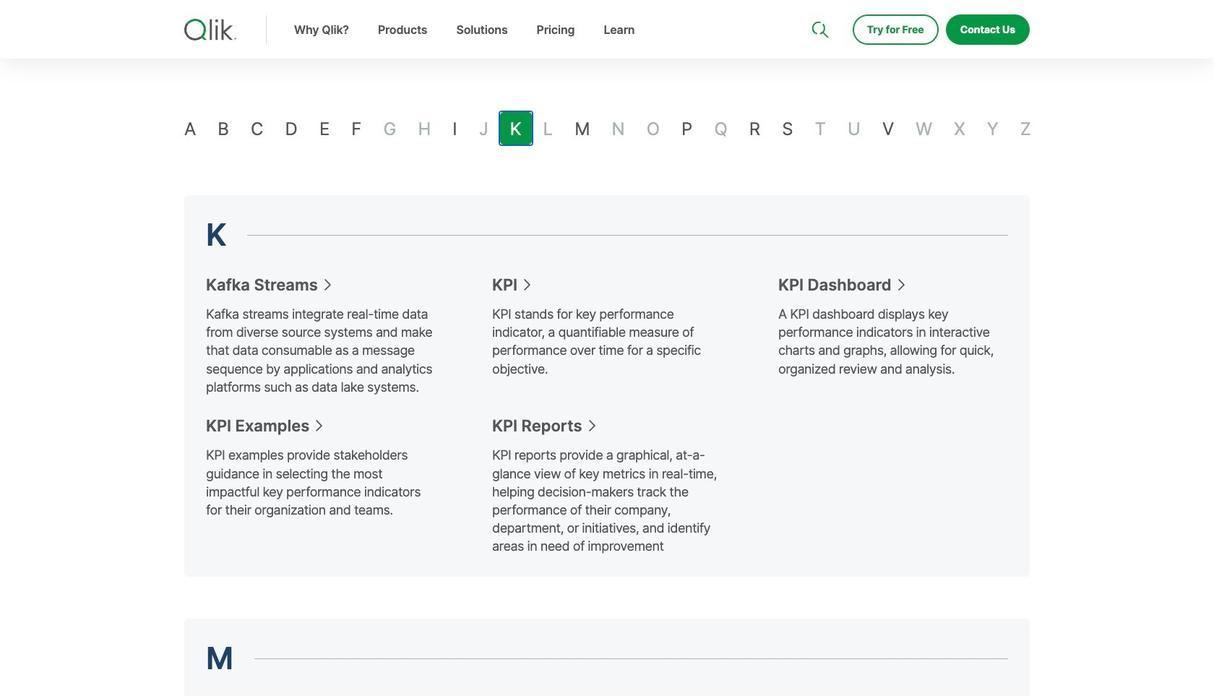Task type: locate. For each thing, give the bounding box(es) containing it.
login image
[[984, 0, 996, 12]]



Task type: vqa. For each thing, say whether or not it's contained in the screenshot.
"business"
no



Task type: describe. For each thing, give the bounding box(es) containing it.
support image
[[813, 0, 825, 12]]

qlik image
[[184, 19, 236, 40]]



